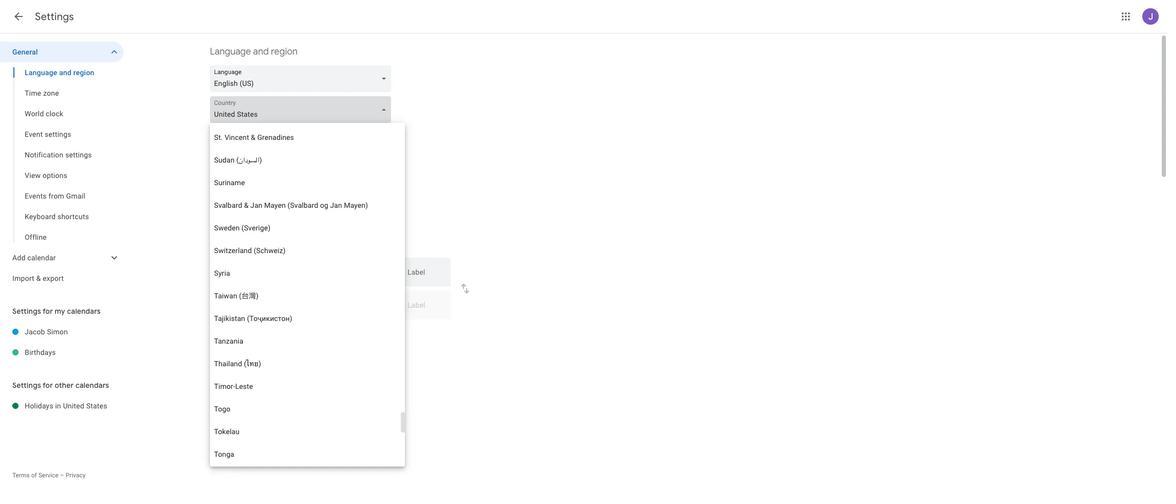 Task type: describe. For each thing, give the bounding box(es) containing it.
region inside 'group'
[[73, 68, 94, 77]]

1 horizontal spatial and
[[253, 46, 269, 58]]

holidays in united states tree item
[[0, 396, 124, 416]]

calendars for settings for other calendars
[[75, 381, 109, 390]]

sweden (sverige) option
[[210, 217, 401, 239]]

settings for settings for other calendars
[[12, 381, 41, 390]]

zone inside 'group'
[[43, 89, 59, 97]]

terms
[[12, 472, 30, 479]]

export
[[43, 274, 64, 283]]

event settings
[[25, 130, 71, 138]]

display
[[225, 241, 249, 250]]

settings for my calendars tree
[[0, 322, 124, 363]]

sudan (‫السودان‬‎) option
[[210, 149, 401, 171]]

settings for event settings
[[45, 130, 71, 138]]

events from gmail
[[25, 192, 85, 200]]

notification settings
[[25, 151, 92, 159]]

1 horizontal spatial time
[[210, 220, 230, 232]]

keyboard shortcuts
[[25, 213, 89, 221]]

jacob
[[25, 328, 45, 336]]

calendar
[[27, 254, 56, 262]]

go back image
[[12, 10, 25, 23]]

1 horizontal spatial zone
[[232, 220, 253, 232]]

–
[[60, 472, 64, 479]]

view
[[25, 171, 41, 180]]

language inside 'group'
[[25, 68, 57, 77]]

view options
[[25, 171, 67, 180]]

2 horizontal spatial zone
[[302, 241, 317, 250]]

gmail
[[66, 192, 85, 200]]

my
[[55, 307, 65, 316]]

terms of service link
[[12, 472, 58, 479]]

of
[[31, 472, 37, 479]]

birthdays link
[[25, 342, 124, 363]]

0 vertical spatial language
[[210, 46, 251, 58]]

taiwan (台灣) option
[[210, 285, 401, 307]]

holidays
[[25, 402, 53, 410]]

group containing language and region
[[0, 62, 124, 248]]

togo option
[[210, 398, 401, 420]]

language and region inside 'group'
[[25, 68, 94, 77]]

states
[[86, 402, 107, 410]]

secondary
[[250, 241, 284, 250]]

trinidad & tobago option
[[210, 466, 401, 483]]

import
[[12, 274, 34, 283]]

svalbard & jan mayen (svalbard og jan mayen) option
[[210, 194, 401, 217]]

thailand (ไทย) option
[[210, 353, 401, 375]]

notification
[[25, 151, 63, 159]]

calendars for settings for my calendars
[[67, 307, 101, 316]]

settings for settings for my calendars
[[12, 307, 41, 316]]

add
[[12, 254, 25, 262]]

other
[[55, 381, 74, 390]]



Task type: vqa. For each thing, say whether or not it's contained in the screenshot.
row containing 41
no



Task type: locate. For each thing, give the bounding box(es) containing it.
0 vertical spatial time zone
[[25, 89, 59, 97]]

None field
[[210, 65, 395, 92], [210, 96, 395, 123], [210, 65, 395, 92], [210, 96, 395, 123]]

0 vertical spatial settings
[[45, 130, 71, 138]]

1 horizontal spatial world
[[210, 396, 235, 408]]

0 vertical spatial zone
[[43, 89, 59, 97]]

time
[[25, 89, 41, 97], [210, 220, 230, 232]]

time up event at the top of the page
[[25, 89, 41, 97]]

1 vertical spatial settings
[[12, 307, 41, 316]]

privacy
[[66, 472, 86, 479]]

in
[[55, 402, 61, 410]]

1 horizontal spatial language
[[210, 46, 251, 58]]

tree containing general
[[0, 42, 124, 289]]

privacy link
[[66, 472, 86, 479]]

world inside 'group'
[[25, 110, 44, 118]]

for left other
[[43, 381, 53, 390]]

1 vertical spatial time zone
[[210, 220, 253, 232]]

region
[[271, 46, 298, 58], [73, 68, 94, 77]]

united
[[63, 402, 84, 410]]

1 vertical spatial region
[[73, 68, 94, 77]]

1 vertical spatial and
[[59, 68, 71, 77]]

world clock
[[25, 110, 63, 118], [210, 396, 259, 408]]

import & export
[[12, 274, 64, 283]]

from
[[49, 192, 64, 200]]

jacob simon tree item
[[0, 322, 124, 342]]

for for other
[[43, 381, 53, 390]]

settings for notification settings
[[65, 151, 92, 159]]

zone up display
[[232, 220, 253, 232]]

settings up holidays
[[12, 381, 41, 390]]

syria option
[[210, 262, 401, 285]]

0 vertical spatial calendars
[[67, 307, 101, 316]]

and
[[253, 46, 269, 58], [59, 68, 71, 77]]

st. pierre & miquelon (saint-pierre-et-miquelon) option
[[210, 103, 401, 126]]

general
[[12, 48, 38, 56]]

service
[[38, 472, 58, 479]]

for left my
[[43, 307, 53, 316]]

jacob simon
[[25, 328, 68, 336]]

0 vertical spatial language and region
[[210, 46, 298, 58]]

time zone
[[25, 89, 59, 97], [210, 220, 253, 232]]

and inside 'group'
[[59, 68, 71, 77]]

suriname option
[[210, 171, 401, 194]]

add calendar
[[12, 254, 56, 262]]

0 horizontal spatial zone
[[43, 89, 59, 97]]

options
[[43, 171, 67, 180]]

settings for settings
[[35, 10, 74, 23]]

1 vertical spatial language
[[25, 68, 57, 77]]

0 horizontal spatial language and region
[[25, 68, 94, 77]]

1 vertical spatial zone
[[232, 220, 253, 232]]

timor-leste option
[[210, 375, 401, 398]]

settings
[[35, 10, 74, 23], [12, 307, 41, 316], [12, 381, 41, 390]]

settings right go back icon
[[35, 10, 74, 23]]

0 horizontal spatial world
[[25, 110, 44, 118]]

settings heading
[[35, 10, 74, 23]]

0 vertical spatial clock
[[46, 110, 63, 118]]

1 horizontal spatial clock
[[237, 396, 259, 408]]

1 vertical spatial world clock
[[210, 396, 259, 408]]

1 horizontal spatial time zone
[[210, 220, 253, 232]]

time up display
[[210, 220, 230, 232]]

1 vertical spatial calendars
[[75, 381, 109, 390]]

0 horizontal spatial and
[[59, 68, 71, 77]]

birthdays
[[25, 348, 56, 357]]

time zone up display
[[210, 220, 253, 232]]

settings up notification settings
[[45, 130, 71, 138]]

2 vertical spatial zone
[[302, 241, 317, 250]]

1 vertical spatial language and region
[[25, 68, 94, 77]]

events
[[25, 192, 47, 200]]

0 vertical spatial for
[[43, 307, 53, 316]]

1 horizontal spatial world clock
[[210, 396, 259, 408]]

tanzania option
[[210, 330, 401, 353]]

birthdays tree item
[[0, 342, 124, 363]]

0 vertical spatial settings
[[35, 10, 74, 23]]

display secondary time zone
[[225, 241, 317, 250]]

Label for secondary time zone. text field
[[408, 302, 443, 316]]

2 for from the top
[[43, 381, 53, 390]]

time
[[286, 241, 300, 250]]

time inside 'group'
[[25, 89, 41, 97]]

time zone inside 'group'
[[25, 89, 59, 97]]

tokelau option
[[210, 420, 401, 443]]

settings
[[45, 130, 71, 138], [65, 151, 92, 159]]

0 horizontal spatial region
[[73, 68, 94, 77]]

settings for my calendars
[[12, 307, 101, 316]]

1 vertical spatial world
[[210, 396, 235, 408]]

1 vertical spatial for
[[43, 381, 53, 390]]

world
[[25, 110, 44, 118], [210, 396, 235, 408]]

shortcuts
[[58, 213, 89, 221]]

&
[[36, 274, 41, 283]]

0 vertical spatial world clock
[[25, 110, 63, 118]]

0 vertical spatial region
[[271, 46, 298, 58]]

terms of service – privacy
[[12, 472, 86, 479]]

1 horizontal spatial language and region
[[210, 46, 298, 58]]

settings up options
[[65, 151, 92, 159]]

zone right time
[[302, 241, 317, 250]]

tree
[[0, 42, 124, 289]]

0 horizontal spatial clock
[[46, 110, 63, 118]]

1 vertical spatial time
[[210, 220, 230, 232]]

1 for from the top
[[43, 307, 53, 316]]

tajikistan (тоҷикистон) option
[[210, 307, 401, 330]]

zone
[[43, 89, 59, 97], [232, 220, 253, 232], [302, 241, 317, 250]]

st. vincent & grenadines option
[[210, 126, 401, 149]]

settings for other calendars
[[12, 381, 109, 390]]

simon
[[47, 328, 68, 336]]

tonga option
[[210, 443, 401, 466]]

clock
[[46, 110, 63, 118], [237, 396, 259, 408]]

2 vertical spatial settings
[[12, 381, 41, 390]]

0 horizontal spatial time zone
[[25, 89, 59, 97]]

calendars up states
[[75, 381, 109, 390]]

0 horizontal spatial world clock
[[25, 110, 63, 118]]

group
[[0, 62, 124, 248]]

language
[[210, 46, 251, 58], [25, 68, 57, 77]]

holidays in united states
[[25, 402, 107, 410]]

calendars
[[67, 307, 101, 316], [75, 381, 109, 390]]

event
[[25, 130, 43, 138]]

for
[[43, 307, 53, 316], [43, 381, 53, 390]]

1 horizontal spatial region
[[271, 46, 298, 58]]

world clock inside 'group'
[[25, 110, 63, 118]]

for for my
[[43, 307, 53, 316]]

holidays in united states link
[[25, 396, 124, 416]]

clock inside 'group'
[[46, 110, 63, 118]]

1 vertical spatial clock
[[237, 396, 259, 408]]

time zone up event settings
[[25, 89, 59, 97]]

0 horizontal spatial language
[[25, 68, 57, 77]]

settings up jacob
[[12, 307, 41, 316]]

calendars right my
[[67, 307, 101, 316]]

0 vertical spatial and
[[253, 46, 269, 58]]

1 vertical spatial settings
[[65, 151, 92, 159]]

language and region
[[210, 46, 298, 58], [25, 68, 94, 77]]

keyboard
[[25, 213, 56, 221]]

zone up event settings
[[43, 89, 59, 97]]

0 vertical spatial world
[[25, 110, 44, 118]]

switzerland (schweiz) option
[[210, 239, 401, 262]]

offline
[[25, 233, 47, 241]]

Label for primary time zone. text field
[[408, 269, 443, 283]]

0 vertical spatial time
[[25, 89, 41, 97]]

general tree item
[[0, 42, 124, 62]]

0 horizontal spatial time
[[25, 89, 41, 97]]



